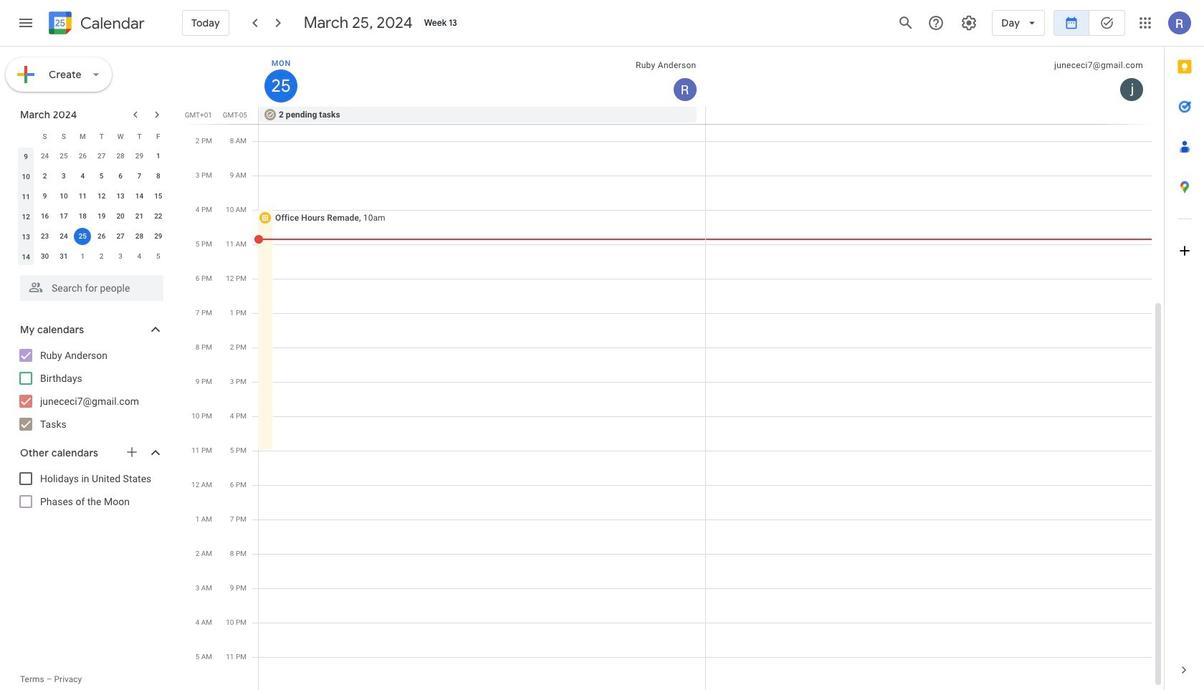 Task type: vqa. For each thing, say whether or not it's contained in the screenshot.
28 element
yes



Task type: locate. For each thing, give the bounding box(es) containing it.
february 29 element
[[131, 148, 148, 165]]

28 element
[[131, 228, 148, 245]]

row group inside march 2024 grid
[[16, 146, 168, 267]]

18 element
[[74, 208, 91, 225]]

march 2024 grid
[[14, 126, 168, 267]]

column header
[[259, 47, 706, 107], [16, 126, 35, 146]]

monday, march 25, today element
[[265, 70, 298, 103]]

row group
[[16, 146, 168, 267]]

row
[[252, 107, 1164, 124], [16, 126, 168, 146], [16, 146, 168, 166], [16, 166, 168, 186], [16, 186, 168, 207], [16, 207, 168, 227], [16, 227, 168, 247], [16, 247, 168, 267]]

16 element
[[36, 208, 53, 225]]

cell
[[73, 227, 92, 247]]

april 3 element
[[112, 248, 129, 265]]

calendar element
[[46, 9, 145, 40]]

None search field
[[0, 270, 178, 301]]

12 element
[[93, 188, 110, 205]]

27 element
[[112, 228, 129, 245]]

april 4 element
[[131, 248, 148, 265]]

11 element
[[74, 188, 91, 205]]

grid
[[184, 47, 1164, 690]]

heading
[[77, 15, 145, 32]]

31 element
[[55, 248, 72, 265]]

26 element
[[93, 228, 110, 245]]

30 element
[[36, 248, 53, 265]]

17 element
[[55, 208, 72, 225]]

19 element
[[93, 208, 110, 225]]

my calendars list
[[3, 344, 178, 436]]

1 horizontal spatial column header
[[259, 47, 706, 107]]

14 element
[[131, 188, 148, 205]]

column header inside march 2024 grid
[[16, 126, 35, 146]]

main drawer image
[[17, 14, 34, 32]]

other calendars list
[[3, 468, 178, 513]]

april 5 element
[[150, 248, 167, 265]]

23 element
[[36, 228, 53, 245]]

february 27 element
[[93, 148, 110, 165]]

Search for people text field
[[29, 275, 155, 301]]

1 element
[[150, 148, 167, 165]]

tab list
[[1165, 47, 1205, 650]]

15 element
[[150, 188, 167, 205]]

april 1 element
[[74, 248, 91, 265]]

1 vertical spatial column header
[[16, 126, 35, 146]]

february 26 element
[[74, 148, 91, 165]]

6 element
[[112, 168, 129, 185]]

0 horizontal spatial column header
[[16, 126, 35, 146]]

25, today element
[[74, 228, 91, 245]]



Task type: describe. For each thing, give the bounding box(es) containing it.
february 25 element
[[55, 148, 72, 165]]

10 element
[[55, 188, 72, 205]]

5 element
[[93, 168, 110, 185]]

heading inside calendar element
[[77, 15, 145, 32]]

22 element
[[150, 208, 167, 225]]

0 vertical spatial column header
[[259, 47, 706, 107]]

february 28 element
[[112, 148, 129, 165]]

9 element
[[36, 188, 53, 205]]

4 element
[[74, 168, 91, 185]]

cell inside march 2024 grid
[[73, 227, 92, 247]]

7 element
[[131, 168, 148, 185]]

8 element
[[150, 168, 167, 185]]

add other calendars image
[[125, 445, 139, 460]]

settings menu image
[[961, 14, 978, 32]]

13 element
[[112, 188, 129, 205]]

3 element
[[55, 168, 72, 185]]

february 24 element
[[36, 148, 53, 165]]

21 element
[[131, 208, 148, 225]]

2 element
[[36, 168, 53, 185]]

20 element
[[112, 208, 129, 225]]

29 element
[[150, 228, 167, 245]]

april 2 element
[[93, 248, 110, 265]]

24 element
[[55, 228, 72, 245]]



